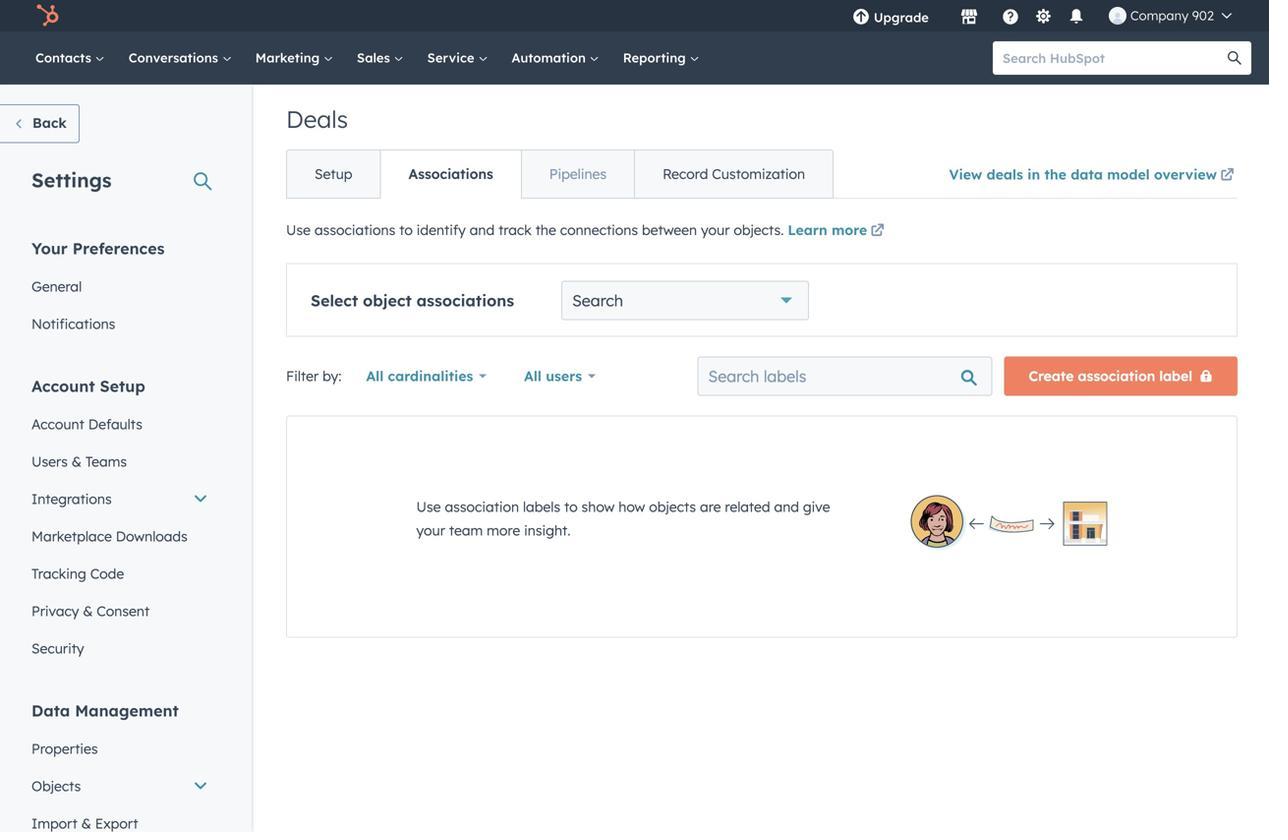 Task type: describe. For each thing, give the bounding box(es) containing it.
objects
[[31, 778, 81, 795]]

associations
[[409, 165, 494, 182]]

all for all cardinalities
[[366, 367, 384, 385]]

mateo roberts image
[[1109, 7, 1127, 25]]

help image
[[1002, 9, 1020, 27]]

create association label button
[[1005, 357, 1238, 396]]

automation
[[512, 50, 590, 66]]

notifications image
[[1068, 9, 1086, 27]]

search image
[[1229, 51, 1242, 65]]

contacts
[[35, 50, 95, 66]]

navigation containing setup
[[286, 150, 834, 199]]

marketplaces button
[[949, 0, 990, 31]]

0 horizontal spatial setup
[[100, 376, 145, 396]]

notifications
[[31, 315, 115, 332]]

model
[[1108, 166, 1150, 183]]

& for users
[[72, 453, 82, 470]]

link opens in a new window image inside view deals in the data model overview link
[[1221, 164, 1235, 188]]

users & teams
[[31, 453, 127, 470]]

give
[[803, 498, 831, 515]]

more inside "link"
[[832, 221, 868, 239]]

management
[[75, 701, 179, 720]]

general
[[31, 278, 82, 295]]

& for privacy
[[83, 602, 93, 620]]

show
[[582, 498, 615, 515]]

associations link
[[380, 150, 521, 198]]

conversations
[[129, 50, 222, 66]]

reporting
[[623, 50, 690, 66]]

settings link
[[1032, 5, 1056, 26]]

identify
[[417, 221, 466, 239]]

settings image
[[1035, 8, 1053, 26]]

service
[[428, 50, 478, 66]]

0 horizontal spatial associations
[[315, 221, 396, 239]]

setup link
[[287, 150, 380, 198]]

integrations
[[31, 490, 112, 508]]

privacy & consent
[[31, 602, 150, 620]]

objects.
[[734, 221, 784, 239]]

hubspot link
[[24, 4, 74, 28]]

company 902
[[1131, 7, 1215, 24]]

your inside use association labels to show how objects are related and give your team more insight.
[[417, 522, 445, 539]]

tracking
[[31, 565, 86, 582]]

marketing
[[256, 50, 324, 66]]

use for use association labels to show how objects are related and give your team more insight.
[[417, 498, 441, 515]]

account defaults link
[[20, 406, 220, 443]]

marketing link
[[244, 31, 345, 85]]

general link
[[20, 268, 220, 305]]

filter by:
[[286, 367, 342, 385]]

search
[[573, 291, 624, 310]]

data management
[[31, 701, 179, 720]]

sales
[[357, 50, 394, 66]]

search button
[[1219, 41, 1252, 75]]

deals
[[987, 166, 1024, 183]]

hubspot image
[[35, 4, 59, 28]]

1 vertical spatial associations
[[417, 291, 514, 310]]

filter
[[286, 367, 319, 385]]

deals
[[286, 104, 348, 134]]

select object associations
[[311, 291, 514, 310]]

are
[[700, 498, 721, 515]]

1 vertical spatial link opens in a new window image
[[871, 220, 885, 243]]

notifications button
[[1060, 0, 1094, 31]]

use for use associations to identify and track the connections between your objects.
[[286, 221, 311, 239]]

setup inside navigation
[[315, 165, 353, 182]]

cardinalities
[[388, 367, 473, 385]]

conversations link
[[117, 31, 244, 85]]

all cardinalities button
[[354, 357, 500, 396]]

marketplace
[[31, 528, 112, 545]]

insight.
[[524, 522, 571, 539]]

0 horizontal spatial to
[[400, 221, 413, 239]]

0 vertical spatial your
[[701, 221, 730, 239]]

learn more
[[788, 221, 868, 239]]

link opens in a new window image inside learn more "link"
[[871, 225, 885, 239]]

Search labels search field
[[698, 357, 993, 396]]

all for all users
[[524, 367, 542, 385]]

objects
[[649, 498, 697, 515]]

settings
[[31, 168, 112, 192]]

to inside use association labels to show how objects are related and give your team more insight.
[[565, 498, 578, 515]]

account setup
[[31, 376, 145, 396]]

data
[[1071, 166, 1104, 183]]

sales link
[[345, 31, 416, 85]]

all users
[[524, 367, 582, 385]]

tracking code
[[31, 565, 124, 582]]

customization
[[712, 165, 806, 182]]

objects button
[[20, 768, 220, 805]]

preferences
[[73, 239, 165, 258]]

users
[[31, 453, 68, 470]]

more inside use association labels to show how objects are related and give your team more insight.
[[487, 522, 521, 539]]

upgrade image
[[853, 9, 870, 27]]

record
[[663, 165, 709, 182]]

track
[[499, 221, 532, 239]]

data management element
[[20, 700, 220, 832]]



Task type: locate. For each thing, give the bounding box(es) containing it.
associations down identify
[[417, 291, 514, 310]]

& right privacy
[[83, 602, 93, 620]]

link opens in a new window image
[[1221, 164, 1235, 188], [871, 225, 885, 239]]

notifications link
[[20, 305, 220, 343]]

1 horizontal spatial the
[[1045, 166, 1067, 183]]

create
[[1029, 367, 1075, 385]]

association left label
[[1079, 367, 1156, 385]]

to
[[400, 221, 413, 239], [565, 498, 578, 515]]

your left team
[[417, 522, 445, 539]]

your
[[31, 239, 68, 258]]

1 vertical spatial the
[[536, 221, 557, 239]]

0 vertical spatial and
[[470, 221, 495, 239]]

all inside popup button
[[366, 367, 384, 385]]

use association labels to show how objects are related and give your team more insight.
[[417, 498, 831, 539]]

object
[[363, 291, 412, 310]]

reporting link
[[612, 31, 712, 85]]

use associations to identify and track the connections between your objects.
[[286, 221, 788, 239]]

1 horizontal spatial use
[[417, 498, 441, 515]]

to left identify
[[400, 221, 413, 239]]

0 vertical spatial more
[[832, 221, 868, 239]]

1 horizontal spatial and
[[775, 498, 800, 515]]

contacts link
[[24, 31, 117, 85]]

1 vertical spatial account
[[31, 416, 84, 433]]

associations
[[315, 221, 396, 239], [417, 291, 514, 310]]

back
[[32, 114, 67, 131]]

association inside use association labels to show how objects are related and give your team more insight.
[[445, 498, 519, 515]]

& right users
[[72, 453, 82, 470]]

association for use
[[445, 498, 519, 515]]

&
[[72, 453, 82, 470], [83, 602, 93, 620]]

privacy & consent link
[[20, 593, 220, 630]]

how
[[619, 498, 646, 515]]

and left give
[[775, 498, 800, 515]]

data
[[31, 701, 70, 720]]

1 horizontal spatial &
[[83, 602, 93, 620]]

1 horizontal spatial setup
[[315, 165, 353, 182]]

pipelines
[[550, 165, 607, 182]]

select
[[311, 291, 358, 310]]

downloads
[[116, 528, 188, 545]]

tracking code link
[[20, 555, 220, 593]]

1 vertical spatial setup
[[100, 376, 145, 396]]

link opens in a new window image inside view deals in the data model overview link
[[1221, 169, 1235, 183]]

and inside use association labels to show how objects are related and give your team more insight.
[[775, 498, 800, 515]]

more right learn
[[832, 221, 868, 239]]

1 vertical spatial and
[[775, 498, 800, 515]]

2 all from the left
[[524, 367, 542, 385]]

2 account from the top
[[31, 416, 84, 433]]

0 vertical spatial account
[[31, 376, 95, 396]]

the right track
[[536, 221, 557, 239]]

setup down deals
[[315, 165, 353, 182]]

link opens in a new window image right learn more
[[871, 220, 885, 243]]

between
[[642, 221, 697, 239]]

your
[[701, 221, 730, 239], [417, 522, 445, 539]]

view
[[950, 166, 983, 183]]

menu containing company 902
[[839, 0, 1246, 31]]

associations down setup link
[[315, 221, 396, 239]]

1 horizontal spatial your
[[701, 221, 730, 239]]

company
[[1131, 7, 1189, 24]]

all cardinalities
[[366, 367, 473, 385]]

1 vertical spatial &
[[83, 602, 93, 620]]

0 horizontal spatial use
[[286, 221, 311, 239]]

overview
[[1155, 166, 1218, 183]]

0 horizontal spatial all
[[366, 367, 384, 385]]

back link
[[0, 104, 80, 143]]

902
[[1193, 7, 1215, 24]]

your left 'objects.'
[[701, 221, 730, 239]]

account inside 'link'
[[31, 416, 84, 433]]

association for create
[[1079, 367, 1156, 385]]

defaults
[[88, 416, 143, 433]]

0 vertical spatial link opens in a new window image
[[1221, 169, 1235, 183]]

and left track
[[470, 221, 495, 239]]

related
[[725, 498, 771, 515]]

use
[[286, 221, 311, 239], [417, 498, 441, 515]]

your preferences
[[31, 239, 165, 258]]

by:
[[323, 367, 342, 385]]

service link
[[416, 31, 500, 85]]

marketplaces image
[[961, 9, 979, 27]]

learn
[[788, 221, 828, 239]]

more right team
[[487, 522, 521, 539]]

consent
[[97, 602, 150, 620]]

account for account setup
[[31, 376, 95, 396]]

0 horizontal spatial association
[[445, 498, 519, 515]]

1 horizontal spatial link opens in a new window image
[[1221, 164, 1235, 188]]

more
[[832, 221, 868, 239], [487, 522, 521, 539]]

1 horizontal spatial association
[[1079, 367, 1156, 385]]

marketplace downloads
[[31, 528, 188, 545]]

label
[[1160, 367, 1193, 385]]

0 vertical spatial association
[[1079, 367, 1156, 385]]

1 all from the left
[[366, 367, 384, 385]]

menu
[[839, 0, 1246, 31]]

users
[[546, 367, 582, 385]]

view deals in the data model overview link
[[950, 153, 1238, 198]]

your preferences element
[[20, 238, 220, 343]]

0 vertical spatial &
[[72, 453, 82, 470]]

code
[[90, 565, 124, 582]]

0 horizontal spatial &
[[72, 453, 82, 470]]

use inside use association labels to show how objects are related and give your team more insight.
[[417, 498, 441, 515]]

navigation
[[286, 150, 834, 199]]

0 horizontal spatial link opens in a new window image
[[871, 220, 885, 243]]

1 vertical spatial link opens in a new window image
[[871, 225, 885, 239]]

0 horizontal spatial your
[[417, 522, 445, 539]]

0 vertical spatial use
[[286, 221, 311, 239]]

company 902 button
[[1098, 0, 1244, 31]]

properties link
[[20, 730, 220, 768]]

teams
[[85, 453, 127, 470]]

menu item
[[943, 0, 947, 31]]

account up users
[[31, 416, 84, 433]]

link opens in a new window image right overview
[[1221, 164, 1235, 188]]

Search HubSpot search field
[[993, 41, 1234, 75]]

1 vertical spatial use
[[417, 498, 441, 515]]

view deals in the data model overview
[[950, 166, 1218, 183]]

1 horizontal spatial more
[[832, 221, 868, 239]]

users & teams link
[[20, 443, 220, 480]]

and
[[470, 221, 495, 239], [775, 498, 800, 515]]

account defaults
[[31, 416, 143, 433]]

0 horizontal spatial the
[[536, 221, 557, 239]]

link opens in a new window image
[[1221, 169, 1235, 183], [871, 220, 885, 243]]

1 vertical spatial more
[[487, 522, 521, 539]]

record customization
[[663, 165, 806, 182]]

security link
[[20, 630, 220, 667]]

labels
[[523, 498, 561, 515]]

0 horizontal spatial link opens in a new window image
[[871, 225, 885, 239]]

privacy
[[31, 602, 79, 620]]

to left show
[[565, 498, 578, 515]]

0 horizontal spatial and
[[470, 221, 495, 239]]

setup up account defaults 'link'
[[100, 376, 145, 396]]

all left users
[[524, 367, 542, 385]]

1 vertical spatial to
[[565, 498, 578, 515]]

1 account from the top
[[31, 376, 95, 396]]

link opens in a new window image right learn more
[[871, 225, 885, 239]]

the
[[1045, 166, 1067, 183], [536, 221, 557, 239]]

all right by:
[[366, 367, 384, 385]]

1 horizontal spatial link opens in a new window image
[[1221, 169, 1235, 183]]

0 vertical spatial link opens in a new window image
[[1221, 164, 1235, 188]]

connections
[[560, 221, 638, 239]]

0 vertical spatial setup
[[315, 165, 353, 182]]

create association label
[[1029, 367, 1193, 385]]

the right 'in'
[[1045, 166, 1067, 183]]

search button
[[562, 281, 810, 320]]

1 horizontal spatial to
[[565, 498, 578, 515]]

link opens in a new window image right overview
[[1221, 169, 1235, 183]]

marketplace downloads link
[[20, 518, 220, 555]]

team
[[449, 522, 483, 539]]

account setup element
[[20, 375, 220, 667]]

account up account defaults
[[31, 376, 95, 396]]

1 horizontal spatial associations
[[417, 291, 514, 310]]

1 vertical spatial association
[[445, 498, 519, 515]]

0 vertical spatial associations
[[315, 221, 396, 239]]

properties
[[31, 740, 98, 757]]

in
[[1028, 166, 1041, 183]]

association inside button
[[1079, 367, 1156, 385]]

account for account defaults
[[31, 416, 84, 433]]

account
[[31, 376, 95, 396], [31, 416, 84, 433]]

0 vertical spatial the
[[1045, 166, 1067, 183]]

upgrade
[[874, 9, 929, 26]]

association up team
[[445, 498, 519, 515]]

learn more link
[[788, 220, 888, 243]]

record customization link
[[635, 150, 833, 198]]

1 vertical spatial your
[[417, 522, 445, 539]]

integrations button
[[20, 480, 220, 518]]

all inside popup button
[[524, 367, 542, 385]]

0 horizontal spatial more
[[487, 522, 521, 539]]

0 vertical spatial to
[[400, 221, 413, 239]]

1 horizontal spatial all
[[524, 367, 542, 385]]

automation link
[[500, 31, 612, 85]]



Task type: vqa. For each thing, say whether or not it's contained in the screenshot.
CRM Properties API
no



